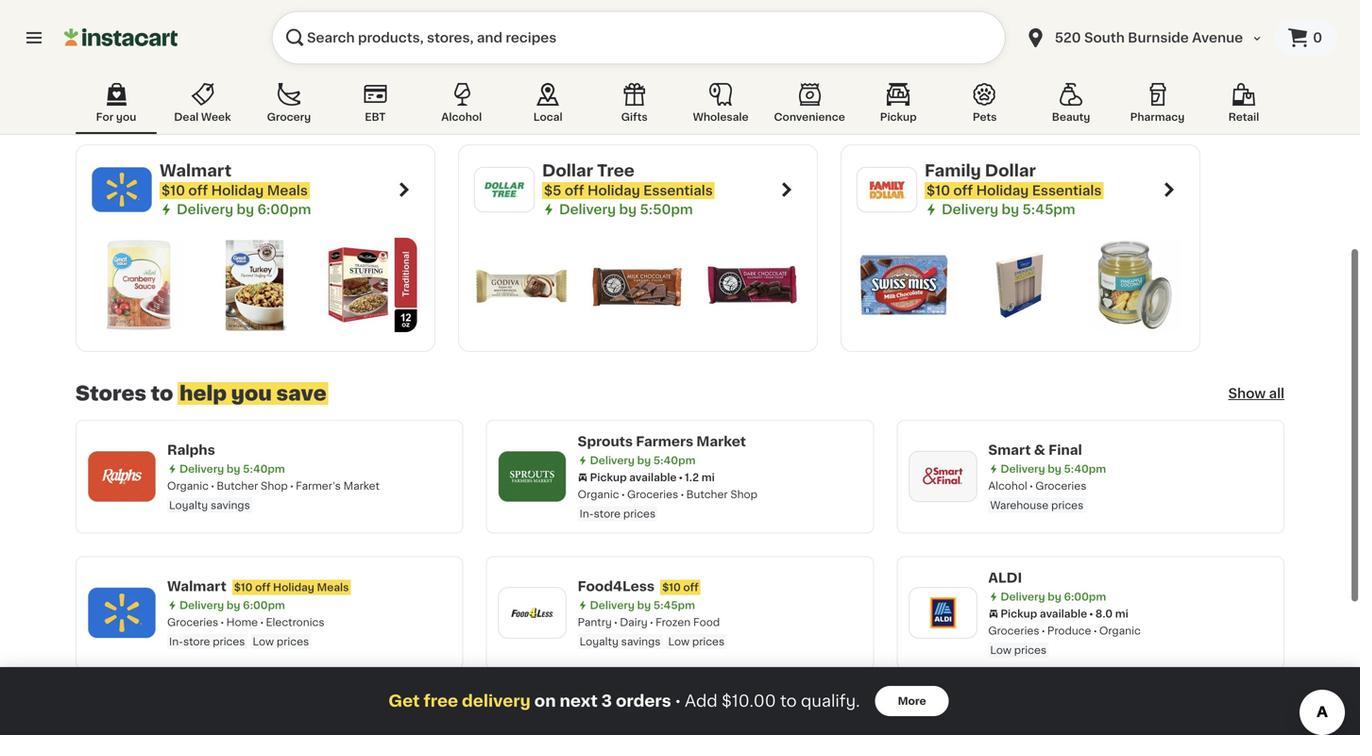 Task type: describe. For each thing, give the bounding box(es) containing it.
by down $10 off holiday essentials
[[1002, 203, 1019, 216]]

family dollar logo image
[[865, 168, 909, 212]]

dark chocolate raspberry cream filled image
[[705, 238, 800, 332]]

holiday for walmart
[[211, 184, 264, 197]]

low inside 'groceries produce organic low prices'
[[990, 646, 1012, 656]]

prices inside bath & body works delivery by 5:45pm in-store prices
[[1034, 43, 1066, 53]]

more
[[898, 697, 926, 707]]

body
[[1039, 3, 1075, 17]]

gifts
[[621, 112, 648, 122]]

all
[[1269, 387, 1285, 400]]

groceries inside 'groceries produce organic low prices'
[[988, 626, 1040, 637]]

delivery down the smart & final on the bottom right of page
[[1001, 464, 1045, 475]]

you for holiday deals for you
[[262, 108, 303, 128]]

holiday deals for you
[[76, 108, 303, 128]]

beauty button
[[1031, 79, 1112, 134]]

dollar tree
[[542, 163, 635, 179]]

holiday inside walmart $10 off holiday meals
[[273, 583, 314, 593]]

pickup for aldi
[[1001, 609, 1037, 620]]

delivery by 5:40pm for smart & final
[[1001, 464, 1106, 475]]

by up organic butcher shop farmer's market loyalty savings
[[227, 464, 240, 475]]

$10 off holiday meals
[[162, 184, 308, 197]]

show
[[1228, 387, 1266, 400]]

1 vertical spatial &
[[268, 42, 276, 52]]

market inside organic butcher shop farmer's market loyalty savings
[[343, 481, 380, 492]]

grocery button
[[248, 79, 330, 134]]

5:40pm for ralphs
[[243, 464, 285, 475]]

retail button
[[1203, 79, 1285, 134]]

retail
[[1229, 112, 1259, 122]]

dollar tree logo image
[[483, 168, 526, 212]]

pets
[[973, 112, 997, 122]]

you for stores to help you save
[[231, 384, 272, 404]]

show all button
[[1228, 384, 1285, 403]]

groceries produce organic low prices
[[988, 626, 1141, 656]]

pantry dairy frozen food loyalty savings low prices
[[578, 618, 725, 647]]

ebt
[[365, 112, 386, 122]]

0 horizontal spatial meals
[[267, 184, 308, 197]]

shop inside organic butcher shop farmer's market loyalty savings
[[261, 481, 288, 492]]

gifts button
[[594, 79, 675, 134]]

help
[[180, 384, 227, 404]]

prices inside 'groceries produce organic low prices'
[[1014, 646, 1047, 656]]

tab panel containing holiday deals for you
[[76, 0, 1285, 671]]

aldi logo image
[[918, 589, 968, 638]]

deal week button
[[162, 79, 243, 134]]

walmart for walmart $10 off holiday meals
[[167, 580, 226, 594]]

office
[[279, 42, 312, 52]]

prices inside pantry dairy frozen food loyalty savings low prices
[[692, 637, 725, 647]]

food
[[693, 618, 720, 628]]

alcohol groceries warehouse prices
[[988, 481, 1087, 511]]

organic for loyalty
[[167, 481, 209, 492]]

$5 off holiday essentials
[[544, 184, 713, 197]]

butcher inside organic butcher shop farmer's market loyalty savings
[[217, 481, 258, 492]]

sprouts farmers market
[[578, 435, 746, 449]]

on
[[534, 694, 556, 710]]

store inside bath & body works delivery by 5:45pm in-store prices
[[1004, 43, 1031, 53]]

smart
[[988, 444, 1031, 457]]

by inside bath & body works delivery by 5:45pm in-store prices
[[1048, 24, 1062, 34]]

delivery by 6:00pm for 8.0 mi
[[1001, 592, 1106, 603]]

8.0 mi
[[1095, 609, 1129, 620]]

treatment tracker modal dialog
[[0, 668, 1360, 736]]

for
[[96, 112, 114, 122]]

0 vertical spatial market
[[697, 435, 746, 449]]

pets button
[[944, 79, 1025, 134]]

butcher inside organic groceries butcher shop in-store prices
[[686, 490, 728, 500]]

savings inside pantry dairy frozen food loyalty savings low prices
[[621, 637, 661, 647]]

electronics inside groceries home electronics in-store prices low prices
[[266, 618, 325, 628]]

$10 off holiday essentials
[[927, 184, 1102, 197]]

interiors by design pineapple coconut jar candle image
[[1088, 238, 1182, 332]]

3
[[601, 694, 612, 710]]

0 vertical spatial delivery by 5:45pm
[[942, 203, 1076, 216]]

6:00pm down $10 off holiday meals on the left top of the page
[[257, 203, 311, 216]]

tree
[[597, 163, 635, 179]]

delivery by 5:40pm for ralphs
[[179, 464, 285, 475]]

holiday left deal
[[76, 108, 159, 128]]

delivery by 5:40pm for sprouts farmers market
[[590, 456, 696, 466]]

delivery inside bath & body works delivery by 5:45pm in-store prices
[[1001, 24, 1045, 34]]

$10 down 'family'
[[927, 184, 950, 197]]

delivery up groceries home electronics in-store prices low prices
[[179, 601, 224, 611]]

shop categories tab list
[[76, 79, 1285, 134]]

$10.00
[[722, 694, 776, 710]]

1.2 mi
[[685, 473, 715, 483]]

0 button
[[1275, 19, 1338, 57]]

organic groceries butcher shop in-store prices
[[578, 490, 758, 519]]

delivery down the food4less
[[590, 601, 635, 611]]

0 horizontal spatial delivery by 5:45pm
[[590, 601, 695, 611]]

by down sprouts farmers market
[[637, 456, 651, 466]]

wholesale
[[693, 112, 749, 122]]

alcohol for alcohol
[[441, 112, 482, 122]]

loyalty inside organic butcher shop farmer's market loyalty savings
[[169, 501, 208, 511]]

ralphs
[[167, 444, 215, 457]]

by up groceries home electronics in-store prices low prices
[[227, 601, 240, 611]]

Search field
[[272, 11, 1006, 64]]

delivery by 5:50pm
[[559, 203, 693, 216]]

by down final
[[1048, 464, 1062, 475]]

loyalty inside pantry dairy frozen food loyalty savings low prices
[[580, 637, 619, 647]]

0 vertical spatial electronics
[[167, 42, 226, 52]]

family dollar
[[925, 163, 1036, 179]]

1 520 south burnside avenue button from the left
[[1013, 11, 1275, 64]]

pantry
[[578, 618, 612, 628]]

bath
[[988, 3, 1021, 17]]

for you button
[[76, 79, 157, 134]]

prices inside alcohol groceries warehouse prices
[[1051, 501, 1084, 511]]

stores
[[76, 384, 146, 404]]

organic butcher shop farmer's market loyalty savings
[[167, 481, 380, 511]]

in- inside organic groceries butcher shop in-store prices
[[580, 509, 594, 519]]

essentials for family dollar
[[1032, 184, 1102, 197]]

delivery by 6:00pm for home
[[179, 601, 285, 611]]

groceries home electronics in-store prices low prices
[[167, 618, 325, 647]]

convenience
[[774, 112, 845, 122]]

great value jellied cranberry sauce image
[[92, 238, 186, 332]]

for you
[[96, 112, 136, 122]]

aldi
[[988, 572, 1022, 585]]

6:00pm for 8.0 mi
[[1064, 592, 1106, 603]]

get
[[388, 694, 420, 710]]

holiday for family dollar
[[976, 184, 1029, 197]]

by down $10 off holiday meals on the left top of the page
[[237, 203, 254, 216]]

1 vertical spatial walmart logo image
[[97, 589, 146, 638]]

avenue
[[1192, 31, 1243, 44]]

$5
[[544, 184, 561, 197]]

qualify.
[[801, 694, 860, 710]]

alcohol button
[[421, 79, 502, 134]]

local
[[534, 112, 563, 122]]

food4less
[[578, 580, 655, 594]]

pickup available for sprouts farmers market
[[590, 473, 677, 483]]

great value turkey flavored stuffing mix image
[[207, 238, 302, 332]]

5:40pm for smart & final
[[1064, 464, 1106, 475]]

0
[[1313, 31, 1322, 44]]

•
[[675, 694, 681, 709]]

delivery down dollar tree
[[559, 203, 616, 216]]

walmart for walmart
[[160, 163, 232, 179]]

convenience button
[[767, 79, 853, 134]]

delivery down $10 off holiday meals on the left top of the page
[[177, 203, 233, 216]]

farmers
[[636, 435, 693, 449]]

520
[[1055, 31, 1081, 44]]



Task type: locate. For each thing, give the bounding box(es) containing it.
0 vertical spatial meals
[[267, 184, 308, 197]]

electronics down walmart $10 off holiday meals
[[266, 618, 325, 628]]

sprouts
[[578, 435, 633, 449]]

mi right 8.0
[[1115, 609, 1129, 620]]

0 horizontal spatial loyalty
[[169, 501, 208, 511]]

delivery down family dollar
[[942, 203, 999, 216]]

next
[[560, 694, 598, 710]]

delivery
[[1001, 24, 1045, 34], [179, 25, 224, 35], [177, 203, 233, 216], [559, 203, 616, 216], [942, 203, 999, 216], [590, 456, 635, 466], [179, 464, 224, 475], [1001, 464, 1045, 475], [1001, 592, 1045, 603], [179, 601, 224, 611], [590, 601, 635, 611]]

0 vertical spatial 5:45pm
[[1064, 24, 1106, 34]]

electronics down delivery by 6:45pm
[[167, 42, 226, 52]]

5:50pm
[[640, 203, 693, 216]]

savings inside organic butcher shop farmer's market loyalty savings
[[211, 501, 250, 511]]

6:00pm
[[257, 203, 311, 216], [1064, 592, 1106, 603], [243, 601, 285, 611]]

1 vertical spatial loyalty
[[580, 637, 619, 647]]

delivery by 5:40pm down sprouts farmers market
[[590, 456, 696, 466]]

0 horizontal spatial essentials
[[643, 184, 713, 197]]

pickup up family dollar logo in the top of the page
[[880, 112, 917, 122]]

low for walmart
[[253, 637, 274, 647]]

mi for sprouts farmers market
[[702, 473, 715, 483]]

burnside
[[1128, 31, 1189, 44]]

5:45pm down $10 off holiday essentials
[[1023, 203, 1076, 216]]

home inside groceries home electronics in-store prices low prices
[[226, 618, 258, 628]]

deals
[[164, 108, 222, 128]]

& down 6:45pm
[[268, 42, 276, 52]]

6:00pm up 8.0
[[1064, 592, 1106, 603]]

1 vertical spatial pickup
[[590, 473, 627, 483]]

1 essentials from the left
[[643, 184, 713, 197]]

1 horizontal spatial dollar
[[985, 163, 1036, 179]]

2 horizontal spatial 5:40pm
[[1064, 464, 1106, 475]]

0 vertical spatial pickup
[[880, 112, 917, 122]]

1 horizontal spatial low
[[668, 637, 690, 647]]

0 horizontal spatial organic
[[167, 481, 209, 492]]

electronics home & office
[[167, 42, 312, 52]]

loyalty down ralphs
[[169, 501, 208, 511]]

0 vertical spatial &
[[1024, 3, 1036, 17]]

& left final
[[1034, 444, 1046, 457]]

low inside groceries home electronics in-store prices low prices
[[253, 637, 274, 647]]

0 vertical spatial walmart
[[160, 163, 232, 179]]

more button
[[875, 687, 949, 717]]

holiday down family dollar
[[976, 184, 1029, 197]]

organic down ralphs
[[167, 481, 209, 492]]

0 horizontal spatial delivery by 5:40pm
[[179, 464, 285, 475]]

works
[[1079, 3, 1123, 17]]

$10 up the frozen
[[662, 583, 681, 593]]

0 vertical spatial pickup available
[[590, 473, 677, 483]]

5:40pm
[[654, 456, 696, 466], [243, 464, 285, 475], [1064, 464, 1106, 475]]

2 horizontal spatial store
[[1004, 43, 1031, 53]]

0 vertical spatial store
[[1004, 43, 1031, 53]]

by down $5 off holiday essentials
[[619, 203, 637, 216]]

$20 off
[[237, 7, 276, 17]]

1 horizontal spatial market
[[697, 435, 746, 449]]

walmart logo image
[[100, 168, 144, 212], [97, 589, 146, 638]]

instacart image
[[64, 26, 178, 49]]

wholesale button
[[680, 79, 761, 134]]

off for $10 off holiday meals
[[188, 184, 208, 197]]

tab panel
[[76, 0, 1285, 671]]

1 horizontal spatial delivery by 5:40pm
[[590, 456, 696, 466]]

5:45pm up the frozen
[[654, 601, 695, 611]]

1 horizontal spatial 5:40pm
[[654, 456, 696, 466]]

to inside tab panel
[[151, 384, 173, 404]]

1 vertical spatial meals
[[317, 583, 349, 593]]

by down food4less $10 off
[[637, 601, 651, 611]]

6:00pm down walmart $10 off holiday meals
[[243, 601, 285, 611]]

6:00pm for home
[[243, 601, 285, 611]]

1 vertical spatial in-
[[580, 509, 594, 519]]

orders
[[616, 694, 671, 710]]

godiva caramel lion of belgium, milk chocolate image
[[474, 238, 569, 332]]

low inside pantry dairy frozen food loyalty savings low prices
[[668, 637, 690, 647]]

alcohol for alcohol groceries warehouse prices
[[988, 481, 1028, 492]]

to right $10.00
[[780, 694, 797, 710]]

5:40pm down farmers
[[654, 456, 696, 466]]

off for $10 off holiday essentials
[[954, 184, 973, 197]]

1 horizontal spatial loyalty
[[580, 637, 619, 647]]

organic for store
[[578, 490, 619, 500]]

delivery by 6:00pm up the produce
[[1001, 592, 1106, 603]]

5:45pm
[[1064, 24, 1106, 34], [1023, 203, 1076, 216], [654, 601, 695, 611]]

0 horizontal spatial savings
[[211, 501, 250, 511]]

2 essentials from the left
[[1032, 184, 1102, 197]]

save
[[276, 384, 326, 404]]

organic down sprouts
[[578, 490, 619, 500]]

2 horizontal spatial organic
[[1099, 626, 1141, 637]]

available
[[629, 473, 677, 483], [1040, 609, 1087, 620]]

2 520 south burnside avenue button from the left
[[1025, 11, 1264, 64]]

in- inside groceries home electronics in-store prices low prices
[[169, 637, 183, 647]]

2 vertical spatial &
[[1034, 444, 1046, 457]]

walmart up groceries home electronics in-store prices low prices
[[167, 580, 226, 594]]

butcher
[[217, 481, 258, 492], [686, 490, 728, 500]]

pickup down aldi at the bottom of page
[[1001, 609, 1037, 620]]

store down sprouts
[[594, 509, 621, 519]]

0 vertical spatial loyalty
[[169, 501, 208, 511]]

sprouts farmers market logo image
[[508, 453, 557, 502]]

mi for aldi
[[1115, 609, 1129, 620]]

$10 inside walmart $10 off holiday meals
[[234, 583, 253, 593]]

delivery down bath
[[1001, 24, 1045, 34]]

delivery down aldi at the bottom of page
[[1001, 592, 1045, 603]]

1 vertical spatial to
[[780, 694, 797, 710]]

groceries inside organic groceries butcher shop in-store prices
[[627, 490, 678, 500]]

delivery
[[462, 694, 531, 710]]

0 horizontal spatial 5:40pm
[[243, 464, 285, 475]]

you inside button
[[116, 112, 136, 122]]

off right $5
[[565, 184, 584, 197]]

off for $20 off
[[261, 7, 276, 17]]

1 horizontal spatial shop
[[730, 490, 758, 500]]

2 dollar from the left
[[985, 163, 1036, 179]]

groceries inside groceries home electronics in-store prices low prices
[[167, 618, 218, 628]]

shop
[[261, 481, 288, 492], [730, 490, 758, 500]]

shop inside organic groceries butcher shop in-store prices
[[730, 490, 758, 500]]

delivery by 5:40pm down final
[[1001, 464, 1106, 475]]

1 vertical spatial mi
[[1115, 609, 1129, 620]]

bath & body works delivery by 5:45pm in-store prices
[[988, 3, 1123, 53]]

0 horizontal spatial shop
[[261, 481, 288, 492]]

0 vertical spatial to
[[151, 384, 173, 404]]

0 horizontal spatial mi
[[702, 473, 715, 483]]

0 vertical spatial walmart logo image
[[100, 168, 144, 212]]

delivery by 5:45pm down $10 off holiday essentials
[[942, 203, 1076, 216]]

food4less $10 off
[[578, 580, 699, 594]]

off inside walmart $10 off holiday meals
[[255, 583, 271, 593]]

0 horizontal spatial low
[[253, 637, 274, 647]]

organic down 8.0 mi
[[1099, 626, 1141, 637]]

groceries
[[1035, 481, 1087, 492], [627, 490, 678, 500], [167, 618, 218, 628], [988, 626, 1040, 637]]

0 horizontal spatial butcher
[[217, 481, 258, 492]]

0 horizontal spatial store
[[183, 637, 210, 647]]

1.2
[[685, 473, 699, 483]]

1 vertical spatial electronics
[[266, 618, 325, 628]]

off up food
[[683, 583, 699, 593]]

delivery by 5:40pm down ralphs
[[179, 464, 285, 475]]

home for &
[[234, 42, 265, 52]]

low down the frozen
[[668, 637, 690, 647]]

holiday up groceries home electronics in-store prices low prices
[[273, 583, 314, 593]]

pharmacy button
[[1117, 79, 1198, 134]]

0 horizontal spatial to
[[151, 384, 173, 404]]

savings down ralphs
[[211, 501, 250, 511]]

walmart up $10 off holiday meals on the left top of the page
[[160, 163, 232, 179]]

interiors emergency candles image
[[972, 238, 1067, 332]]

in- inside bath & body works delivery by 5:45pm in-store prices
[[990, 43, 1004, 53]]

None search field
[[272, 11, 1006, 64]]

2 vertical spatial store
[[183, 637, 210, 647]]

alcohol
[[441, 112, 482, 122], [988, 481, 1028, 492]]

1 horizontal spatial pickup
[[880, 112, 917, 122]]

1 vertical spatial available
[[1040, 609, 1087, 620]]

home down 6:45pm
[[234, 42, 265, 52]]

pickup down sprouts
[[590, 473, 627, 483]]

0 horizontal spatial market
[[343, 481, 380, 492]]

1 dollar from the left
[[542, 163, 593, 179]]

beauty
[[1052, 112, 1090, 122]]

walmart
[[160, 163, 232, 179], [167, 580, 226, 594]]

delivery down sprouts
[[590, 456, 635, 466]]

available up the produce
[[1040, 609, 1087, 620]]

delivery by 6:00pm up groceries home electronics in-store prices low prices
[[179, 601, 285, 611]]

loyalty
[[169, 501, 208, 511], [580, 637, 619, 647]]

2 horizontal spatial low
[[990, 646, 1012, 656]]

delivery by 6:00pm
[[177, 203, 311, 216], [1001, 592, 1106, 603], [179, 601, 285, 611]]

pickup
[[880, 112, 917, 122], [590, 473, 627, 483], [1001, 609, 1037, 620]]

1 horizontal spatial to
[[780, 694, 797, 710]]

1 horizontal spatial butcher
[[686, 490, 728, 500]]

farmer's
[[296, 481, 341, 492]]

1 horizontal spatial savings
[[621, 637, 661, 647]]

1 vertical spatial alcohol
[[988, 481, 1028, 492]]

off down deals
[[188, 184, 208, 197]]

holiday for dollar tree
[[588, 184, 640, 197]]

landmark confections milk chocolate caramel filled candy bars image
[[590, 238, 684, 332]]

ralphs logo image
[[97, 453, 146, 502]]

2 horizontal spatial in-
[[990, 43, 1004, 53]]

1 horizontal spatial delivery by 5:45pm
[[942, 203, 1076, 216]]

organic inside 'groceries produce organic low prices'
[[1099, 626, 1141, 637]]

pharmacy
[[1130, 112, 1185, 122]]

deal week
[[174, 112, 231, 122]]

for
[[227, 108, 258, 128]]

produce
[[1047, 626, 1091, 637]]

off up groceries home electronics in-store prices low prices
[[255, 583, 271, 593]]

low down walmart $10 off holiday meals
[[253, 637, 274, 647]]

groceries down aldi at the bottom of page
[[988, 626, 1040, 637]]

$10 up groceries home electronics in-store prices low prices
[[234, 583, 253, 593]]

pickup available
[[590, 473, 677, 483], [1001, 609, 1087, 620]]

1 horizontal spatial store
[[594, 509, 621, 519]]

to inside treatment tracker modal dialog
[[780, 694, 797, 710]]

0 vertical spatial savings
[[211, 501, 250, 511]]

butcher left farmer's
[[217, 481, 258, 492]]

$10 down holiday deals for you
[[162, 184, 185, 197]]

store inside organic groceries butcher shop in-store prices
[[594, 509, 621, 519]]

off inside food4less $10 off
[[683, 583, 699, 593]]

deal
[[174, 112, 199, 122]]

savings
[[211, 501, 250, 511], [621, 637, 661, 647]]

essentials down beauty
[[1032, 184, 1102, 197]]

0 horizontal spatial pickup available
[[590, 473, 677, 483]]

essentials up 5:50pm
[[643, 184, 713, 197]]

dollar up $10 off holiday essentials
[[985, 163, 1036, 179]]

organic inside organic butcher shop farmer's market loyalty savings
[[167, 481, 209, 492]]

delivery down ralphs
[[179, 464, 224, 475]]

8.0
[[1095, 609, 1113, 620]]

you
[[262, 108, 303, 128], [116, 112, 136, 122], [231, 384, 272, 404]]

1 horizontal spatial pickup available
[[1001, 609, 1087, 620]]

groceries inside alcohol groceries warehouse prices
[[1035, 481, 1087, 492]]

butcher down 1.2 mi
[[686, 490, 728, 500]]

groceries down final
[[1035, 481, 1087, 492]]

south
[[1084, 31, 1125, 44]]

0 horizontal spatial pickup
[[590, 473, 627, 483]]

low for food4less
[[668, 637, 690, 647]]

5:45pm down works
[[1064, 24, 1106, 34]]

ebt button
[[335, 79, 416, 134]]

delivery up electronics home & office
[[179, 25, 224, 35]]

organic inside organic groceries butcher shop in-store prices
[[578, 490, 619, 500]]

off for $5 off holiday essentials
[[565, 184, 584, 197]]

1 horizontal spatial alcohol
[[988, 481, 1028, 492]]

$20
[[237, 7, 258, 17]]

pickup available up organic groceries butcher shop in-store prices
[[590, 473, 677, 483]]

holiday
[[76, 108, 159, 128], [211, 184, 264, 197], [588, 184, 640, 197], [976, 184, 1029, 197], [273, 583, 314, 593]]

market up 1.2 mi
[[697, 435, 746, 449]]

market right farmer's
[[343, 481, 380, 492]]

savings down dairy
[[621, 637, 661, 647]]

dairy
[[620, 618, 648, 628]]

grocery
[[267, 112, 311, 122]]

1 vertical spatial 5:45pm
[[1023, 203, 1076, 216]]

0 horizontal spatial available
[[629, 473, 677, 483]]

1 vertical spatial savings
[[621, 637, 661, 647]]

2 vertical spatial pickup
[[1001, 609, 1037, 620]]

0 horizontal spatial alcohol
[[441, 112, 482, 122]]

low down aldi at the bottom of page
[[990, 646, 1012, 656]]

0 horizontal spatial dollar
[[542, 163, 593, 179]]

0 vertical spatial alcohol
[[441, 112, 482, 122]]

groceries down sprouts farmers market
[[627, 490, 678, 500]]

home for electronics
[[226, 618, 258, 628]]

6:45pm
[[243, 25, 285, 35]]

0 vertical spatial mi
[[702, 473, 715, 483]]

delivery by 5:45pm
[[942, 203, 1076, 216], [590, 601, 695, 611]]

loyalty down pantry
[[580, 637, 619, 647]]

pickup available for aldi
[[1001, 609, 1087, 620]]

5:40pm for sprouts farmers market
[[654, 456, 696, 466]]

add
[[685, 694, 718, 710]]

groceries down walmart $10 off holiday meals
[[167, 618, 218, 628]]

to left 'help'
[[151, 384, 173, 404]]

0 vertical spatial home
[[234, 42, 265, 52]]

by up the produce
[[1048, 592, 1062, 603]]

2 vertical spatial 5:45pm
[[654, 601, 695, 611]]

2 horizontal spatial delivery by 5:40pm
[[1001, 464, 1106, 475]]

0 vertical spatial available
[[629, 473, 677, 483]]

stores to help you save
[[76, 384, 326, 404]]

essentials for dollar tree
[[643, 184, 713, 197]]

dollar up $5
[[542, 163, 593, 179]]

week
[[201, 112, 231, 122]]

delivery by 5:45pm up dairy
[[590, 601, 695, 611]]

1 vertical spatial delivery by 5:45pm
[[590, 601, 695, 611]]

meals
[[267, 184, 308, 197], [317, 583, 349, 593]]

store
[[1004, 43, 1031, 53], [594, 509, 621, 519], [183, 637, 210, 647]]

5:40pm up organic butcher shop farmer's market loyalty savings
[[243, 464, 285, 475]]

& right bath
[[1024, 3, 1036, 17]]

holiday down for
[[211, 184, 264, 197]]

& inside bath & body works delivery by 5:45pm in-store prices
[[1024, 3, 1036, 17]]

to
[[151, 384, 173, 404], [780, 694, 797, 710]]

store down walmart $10 off holiday meals
[[183, 637, 210, 647]]

1 vertical spatial home
[[226, 618, 258, 628]]

prices inside organic groceries butcher shop in-store prices
[[623, 509, 656, 519]]

1 horizontal spatial in-
[[580, 509, 594, 519]]

1 vertical spatial store
[[594, 509, 621, 519]]

delivery by 6:00pm down $10 off holiday meals on the left top of the page
[[177, 203, 311, 216]]

show all
[[1228, 387, 1285, 400]]

5:40pm down final
[[1064, 464, 1106, 475]]

5:45pm inside bath & body works delivery by 5:45pm in-store prices
[[1064, 24, 1106, 34]]

0 vertical spatial in-
[[990, 43, 1004, 53]]

1 horizontal spatial organic
[[578, 490, 619, 500]]

$10 inside food4less $10 off
[[662, 583, 681, 593]]

walmart $10 off holiday meals
[[167, 580, 349, 594]]

meals inside walmart $10 off holiday meals
[[317, 583, 349, 593]]

free
[[424, 694, 458, 710]]

& for smart
[[1034, 444, 1046, 457]]

holiday down the tree
[[588, 184, 640, 197]]

smart & final
[[988, 444, 1082, 457]]

2 vertical spatial in-
[[169, 637, 183, 647]]

1 horizontal spatial meals
[[317, 583, 349, 593]]

& for bath
[[1024, 3, 1036, 17]]

family
[[925, 163, 981, 179]]

1 horizontal spatial mi
[[1115, 609, 1129, 620]]

available for sprouts farmers market
[[629, 473, 677, 483]]

available for aldi
[[1040, 609, 1087, 620]]

1 horizontal spatial available
[[1040, 609, 1087, 620]]

1 vertical spatial pickup available
[[1001, 609, 1087, 620]]

1 vertical spatial walmart
[[167, 580, 226, 594]]

prices
[[1034, 43, 1066, 53], [1051, 501, 1084, 511], [623, 509, 656, 519], [213, 637, 245, 647], [277, 637, 309, 647], [692, 637, 725, 647], [1014, 646, 1047, 656]]

0 horizontal spatial in-
[[169, 637, 183, 647]]

market
[[697, 435, 746, 449], [343, 481, 380, 492]]

520 south burnside avenue button
[[1013, 11, 1275, 64], [1025, 11, 1264, 64]]

0 horizontal spatial electronics
[[167, 42, 226, 52]]

local button
[[507, 79, 589, 134]]

off up 6:45pm
[[261, 7, 276, 17]]

final
[[1049, 444, 1082, 457]]

available up organic groceries butcher shop in-store prices
[[629, 473, 677, 483]]

store down bath
[[1004, 43, 1031, 53]]

pickup button
[[858, 79, 939, 134]]

mi right 1.2
[[702, 473, 715, 483]]

1 horizontal spatial essentials
[[1032, 184, 1102, 197]]

smart & final logo image
[[918, 453, 968, 502]]

pickup available up the produce
[[1001, 609, 1087, 620]]

store inside groceries home electronics in-store prices low prices
[[183, 637, 210, 647]]

mrs. cubbison's stuffing, traditional, seasoned image
[[323, 238, 417, 332]]

1 horizontal spatial electronics
[[266, 618, 325, 628]]

by down body
[[1048, 24, 1062, 34]]

swiss miss milk chocolate flavored hot cocoa mix image
[[857, 238, 951, 332]]

alcohol inside button
[[441, 112, 482, 122]]

off down 'family'
[[954, 184, 973, 197]]

2 horizontal spatial pickup
[[1001, 609, 1037, 620]]

home down walmart $10 off holiday meals
[[226, 618, 258, 628]]

by up electronics home & office
[[227, 25, 240, 35]]

alcohol up warehouse
[[988, 481, 1028, 492]]

alcohol left local
[[441, 112, 482, 122]]

alcohol inside alcohol groceries warehouse prices
[[988, 481, 1028, 492]]

pickup for sprouts farmers market
[[590, 473, 627, 483]]

1 vertical spatial market
[[343, 481, 380, 492]]

food4less logo image
[[508, 589, 557, 638]]

pickup inside button
[[880, 112, 917, 122]]

frozen
[[656, 618, 691, 628]]



Task type: vqa. For each thing, say whether or not it's contained in the screenshot.


